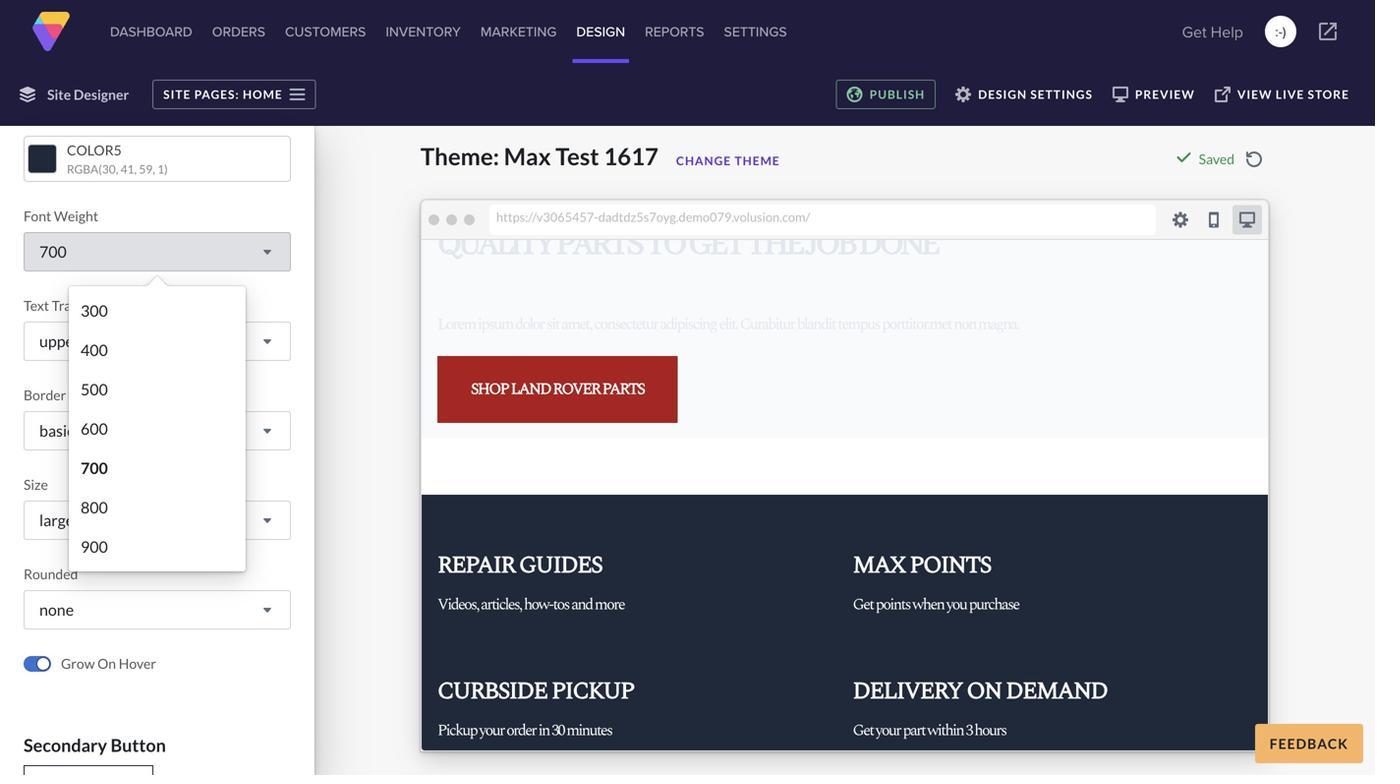 Task type: vqa. For each thing, say whether or not it's contained in the screenshot.
Background
no



Task type: describe. For each thing, give the bounding box(es) containing it.
large button
[[24, 501, 291, 540]]

500
[[81, 380, 108, 399]]

700 button
[[24, 232, 291, 271]]

preview button
[[1103, 80, 1206, 109]]

400
[[81, 340, 108, 359]]

weight
[[54, 208, 98, 224]]

uppercase
[[39, 331, 110, 351]]

saved image
[[1177, 149, 1193, 165]]

700 for 700 button
[[39, 242, 67, 261]]

900
[[81, 537, 108, 556]]

hover border color
[[24, 111, 143, 128]]

300 link
[[74, 291, 241, 330]]

basic button
[[24, 411, 291, 450]]

inventory
[[386, 22, 461, 41]]

1 vertical spatial border
[[24, 387, 66, 403]]

feedback button
[[1256, 724, 1364, 763]]

font weight
[[24, 208, 98, 224]]

get help link
[[1177, 12, 1250, 51]]

orders
[[212, 22, 266, 41]]

site pages: home button
[[153, 80, 316, 109]]

site for site designer
[[47, 86, 71, 103]]

menu containing 300
[[69, 286, 246, 571]]

600
[[81, 419, 108, 438]]

site designer
[[47, 86, 129, 103]]

800 link
[[74, 488, 241, 527]]

site pages: home
[[163, 87, 283, 101]]

rounded
[[24, 566, 78, 582]]

publish button
[[837, 80, 937, 109]]

secondary button
[[24, 734, 166, 756]]

settings
[[724, 22, 787, 41]]

font
[[24, 208, 51, 224]]

sidebar element
[[0, 109, 315, 775]]

600 link
[[74, 409, 241, 448]]

1617
[[604, 142, 659, 170]]

dashboard
[[110, 22, 193, 41]]

41,
[[121, 162, 137, 176]]

publish
[[870, 87, 926, 101]]

theme: max test 1617
[[421, 142, 659, 170]]

designer
[[74, 86, 129, 103]]

0 vertical spatial border
[[64, 111, 106, 128]]

color5 rgba(30, 41, 59, 1)
[[67, 142, 168, 176]]

secondary
[[24, 734, 107, 756]]

none button
[[24, 590, 291, 629]]

59,
[[139, 162, 155, 176]]

300
[[81, 301, 108, 320]]

marketing
[[481, 22, 557, 41]]

customers
[[285, 22, 366, 41]]

button
[[111, 734, 166, 756]]

)
[[1283, 22, 1287, 41]]

none
[[39, 600, 74, 619]]

test
[[556, 142, 600, 170]]

size
[[24, 476, 48, 493]]

marketing button
[[477, 0, 561, 63]]



Task type: locate. For each thing, give the bounding box(es) containing it.
view live store button
[[1206, 80, 1360, 109]]

site up hover border color
[[47, 86, 71, 103]]

0 horizontal spatial site
[[47, 86, 71, 103]]

inventory button
[[382, 0, 465, 63]]

700 inside 700 link
[[81, 458, 108, 478]]

change
[[677, 153, 732, 168]]

1)
[[157, 162, 168, 176]]

:-
[[1276, 22, 1283, 41]]

1 horizontal spatial hover
[[119, 655, 156, 672]]

border down site designer
[[64, 111, 106, 128]]

store
[[1309, 87, 1350, 101]]

0 vertical spatial hover
[[24, 111, 61, 128]]

700 down font weight in the top of the page
[[39, 242, 67, 261]]

design
[[577, 22, 626, 41]]

help
[[1212, 20, 1244, 43]]

site left pages:
[[163, 87, 191, 101]]

dadtdz5s7oyg.demo079.volusion.com/
[[599, 210, 811, 224]]

pages:
[[194, 87, 240, 101]]

700
[[39, 242, 67, 261], [81, 458, 108, 478]]

large
[[39, 510, 74, 530]]

0 vertical spatial 700
[[39, 242, 67, 261]]

900 link
[[74, 527, 241, 567]]

change theme
[[677, 153, 781, 168]]

1 horizontal spatial site
[[163, 87, 191, 101]]

site
[[47, 86, 71, 103], [163, 87, 191, 101]]

700 link
[[74, 448, 241, 488]]

max
[[504, 142, 551, 170]]

700 inside 700 button
[[39, 242, 67, 261]]

home
[[243, 87, 283, 101]]

design settings
[[979, 87, 1094, 101]]

live
[[1277, 87, 1305, 101]]

menu
[[69, 286, 246, 571]]

:-) link
[[1266, 16, 1297, 47]]

color5
[[67, 142, 122, 158]]

thickness
[[69, 387, 129, 403]]

basic
[[39, 421, 74, 440]]

uppercase button
[[24, 322, 291, 361]]

preview
[[1136, 87, 1196, 101]]

site for site pages: home
[[163, 87, 191, 101]]

700 for 700 link
[[81, 458, 108, 478]]

view
[[1238, 87, 1273, 101]]

get help
[[1183, 20, 1244, 43]]

border thickness
[[24, 387, 129, 403]]

theme:
[[421, 142, 500, 170]]

dashboard link
[[106, 0, 197, 63]]

border up 'basic' on the left
[[24, 387, 66, 403]]

1 vertical spatial hover
[[119, 655, 156, 672]]

color
[[109, 111, 143, 128]]

on
[[97, 655, 116, 672]]

700 down 600
[[81, 458, 108, 478]]

0 horizontal spatial hover
[[24, 111, 61, 128]]

grow
[[61, 655, 95, 672]]

theme
[[735, 153, 781, 168]]

view live store
[[1238, 87, 1350, 101]]

500 link
[[74, 370, 241, 409]]

hover down site designer
[[24, 111, 61, 128]]

text
[[24, 297, 49, 314]]

transform
[[52, 297, 114, 314]]

https://v3065457-
[[497, 210, 599, 224]]

customers button
[[281, 0, 370, 63]]

1 vertical spatial 700
[[81, 458, 108, 478]]

text transform
[[24, 297, 114, 314]]

reports
[[645, 22, 705, 41]]

site inside "button"
[[163, 87, 191, 101]]

settings button
[[720, 0, 791, 63]]

hover right on
[[119, 655, 156, 672]]

:-)
[[1276, 22, 1287, 41]]

border
[[64, 111, 106, 128], [24, 387, 66, 403]]

get
[[1183, 20, 1207, 43]]

reports button
[[641, 0, 709, 63]]

0 horizontal spatial 700
[[39, 242, 67, 261]]

https://v3065457-dadtdz5s7oyg.demo079.volusion.com/
[[497, 210, 811, 224]]

design
[[979, 87, 1028, 101]]

hover
[[24, 111, 61, 128], [119, 655, 156, 672]]

volusion-logo link
[[31, 12, 71, 51]]

grow on hover
[[61, 655, 156, 672]]

1 horizontal spatial 700
[[81, 458, 108, 478]]

design button
[[573, 0, 630, 63]]

800
[[81, 498, 108, 517]]

settings
[[1031, 87, 1094, 101]]

saved
[[1200, 150, 1235, 167]]

dashboard image
[[31, 12, 71, 51]]

400 link
[[74, 330, 241, 370]]

orders button
[[208, 0, 269, 63]]

feedback
[[1271, 735, 1349, 752]]

rgba(30,
[[67, 162, 118, 176]]



